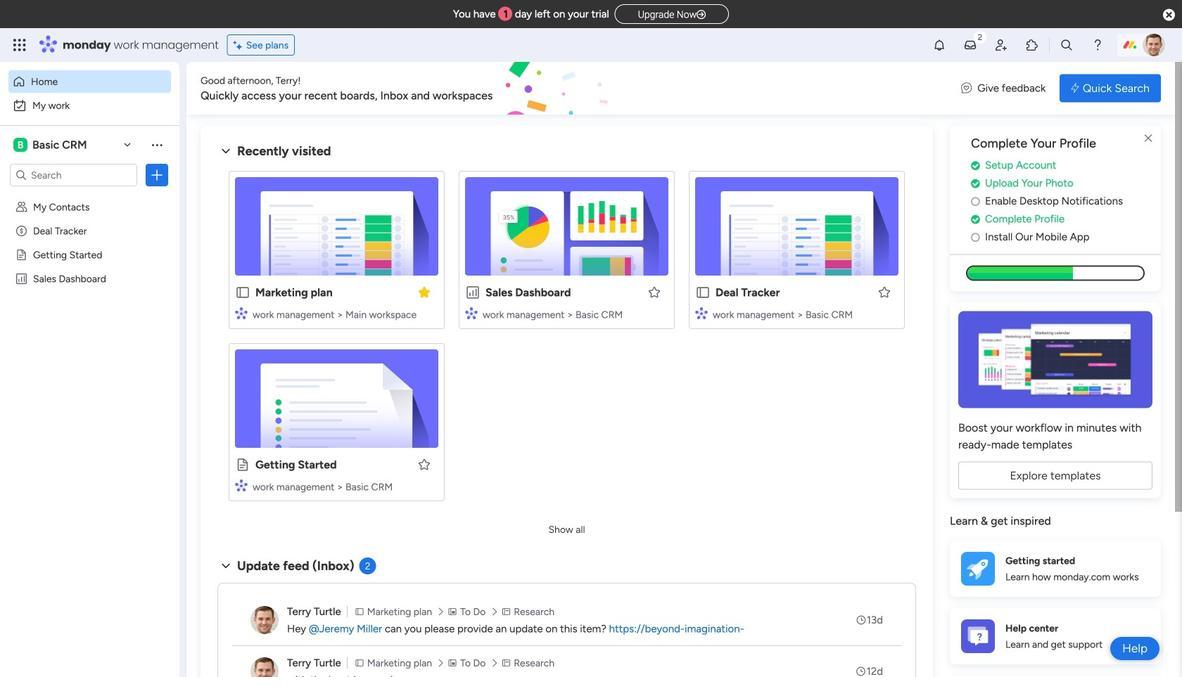 Task type: vqa. For each thing, say whether or not it's contained in the screenshot.
v2 user feedback "image"
yes



Task type: locate. For each thing, give the bounding box(es) containing it.
v2 bolt switch image
[[1071, 81, 1080, 96]]

public dashboard image
[[465, 285, 481, 301]]

0 vertical spatial check circle image
[[971, 160, 980, 171]]

0 horizontal spatial add to favorites image
[[417, 458, 431, 472]]

public board image
[[15, 248, 28, 262], [235, 285, 251, 301], [235, 458, 251, 473]]

dapulse rightstroke image
[[697, 10, 706, 20]]

circle o image
[[971, 232, 980, 243]]

1 vertical spatial check circle image
[[971, 178, 980, 189]]

add to favorites image for public board image to the bottom
[[417, 458, 431, 472]]

help image
[[1091, 38, 1105, 52]]

notifications image
[[933, 38, 947, 52]]

check circle image
[[971, 160, 980, 171], [971, 178, 980, 189]]

options image
[[150, 168, 164, 182]]

1 vertical spatial add to favorites image
[[417, 458, 431, 472]]

list box
[[0, 193, 179, 481]]

see plans image
[[233, 37, 246, 53]]

remove from favorites image
[[417, 285, 431, 300]]

check circle image
[[971, 214, 980, 225]]

0 vertical spatial add to favorites image
[[648, 285, 662, 300]]

terry turtle image
[[1143, 34, 1166, 56], [251, 658, 279, 678]]

0 horizontal spatial terry turtle image
[[251, 658, 279, 678]]

2 image
[[974, 29, 987, 45]]

terry turtle image down dapulse close image
[[1143, 34, 1166, 56]]

update feed image
[[964, 38, 978, 52]]

dapulse x slim image
[[1140, 130, 1157, 147]]

0 vertical spatial public board image
[[15, 248, 28, 262]]

1 vertical spatial public board image
[[235, 285, 251, 301]]

1 vertical spatial terry turtle image
[[251, 658, 279, 678]]

terry turtle image down terry turtle icon
[[251, 658, 279, 678]]

1 horizontal spatial terry turtle image
[[1143, 34, 1166, 56]]

close recently visited image
[[218, 143, 234, 160]]

v2 user feedback image
[[962, 80, 972, 96]]

2 check circle image from the top
[[971, 178, 980, 189]]

add to favorites image
[[648, 285, 662, 300], [417, 458, 431, 472]]

workspace image
[[13, 137, 27, 153]]

2 vertical spatial option
[[0, 195, 179, 197]]

option
[[8, 70, 171, 93], [8, 94, 171, 117], [0, 195, 179, 197]]

getting started element
[[950, 541, 1161, 597]]

add to favorites image
[[878, 285, 892, 300]]

0 vertical spatial option
[[8, 70, 171, 93]]

1 horizontal spatial add to favorites image
[[648, 285, 662, 300]]



Task type: describe. For each thing, give the bounding box(es) containing it.
public board image
[[695, 285, 711, 301]]

select product image
[[13, 38, 27, 52]]

terry turtle image
[[251, 607, 279, 635]]

workspace selection element
[[13, 137, 89, 153]]

help center element
[[950, 609, 1161, 665]]

circle o image
[[971, 196, 980, 207]]

public dashboard image
[[15, 272, 28, 286]]

component image
[[695, 307, 708, 320]]

templates image image
[[963, 311, 1149, 408]]

add to favorites image for public dashboard icon
[[648, 285, 662, 300]]

dapulse close image
[[1164, 8, 1176, 23]]

quick search results list box
[[218, 160, 916, 519]]

monday marketplace image
[[1026, 38, 1040, 52]]

2 vertical spatial public board image
[[235, 458, 251, 473]]

0 vertical spatial terry turtle image
[[1143, 34, 1166, 56]]

Search in workspace field
[[30, 167, 118, 183]]

2 element
[[359, 558, 376, 575]]

search everything image
[[1060, 38, 1074, 52]]

invite members image
[[995, 38, 1009, 52]]

1 vertical spatial option
[[8, 94, 171, 117]]

close update feed (inbox) image
[[218, 558, 234, 575]]

1 check circle image from the top
[[971, 160, 980, 171]]

workspace options image
[[150, 138, 164, 152]]



